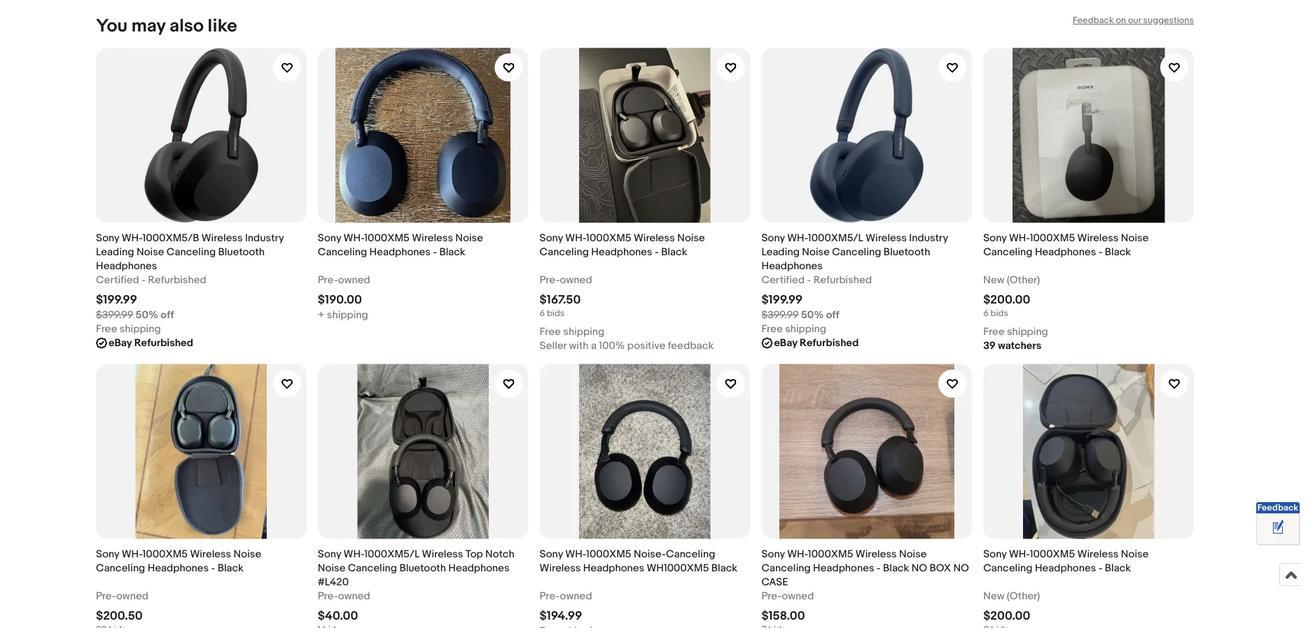 Task type: vqa. For each thing, say whether or not it's contained in the screenshot.


Task type: describe. For each thing, give the bounding box(es) containing it.
$199.99 text field for sony wh-1000xm5/l wireless industry leading noise canceling bluetooth headphones certified - refurbished $199.99 $399.99 50% off free shipping
[[761, 293, 803, 307]]

100%
[[599, 340, 625, 352]]

watchers
[[998, 340, 1042, 352]]

you
[[96, 15, 127, 37]]

free shipping text field up with
[[540, 325, 604, 339]]

feedback on our suggestions
[[1073, 15, 1194, 26]]

Certified - Refurbished text field
[[761, 273, 872, 287]]

pre- for $158.00
[[761, 591, 782, 603]]

- for $200.00 text field related to first new (other) text box from the bottom
[[1098, 563, 1102, 575]]

canceling inside sony wh-1000xm5/b wireless industry leading noise canceling bluetooth headphones certified - refurbished $199.99 $399.99 50% off free shipping
[[167, 246, 216, 259]]

certified for sony wh-1000xm5/b wireless industry leading noise canceling bluetooth headphones certified - refurbished $199.99 $399.99 50% off free shipping
[[96, 274, 139, 287]]

shipping inside pre-owned $167.50 6 bids free shipping seller with a 100% positive feedback
[[563, 326, 604, 338]]

noise-
[[634, 549, 666, 561]]

leading for sony wh-1000xm5/l wireless industry leading noise canceling bluetooth headphones certified - refurbished $199.99 $399.99 50% off free shipping
[[761, 246, 800, 259]]

canceling up "new (other) $200.00"
[[983, 563, 1033, 575]]

sony wh-1000xm5 noise-canceling wireless headphones wh1000xm5 black
[[540, 549, 737, 575]]

feedback for feedback on our suggestions
[[1073, 15, 1114, 26]]

$194.99 text field
[[540, 609, 582, 624]]

50% for sony wh-1000xm5/b wireless industry leading noise canceling bluetooth headphones certified - refurbished $199.99 $399.99 50% off free shipping
[[136, 309, 158, 322]]

noise for $190.00 text box
[[455, 232, 483, 245]]

refurbished inside ebay refurbished text box
[[800, 337, 859, 350]]

shipping inside pre-owned $190.00 + shipping
[[327, 309, 368, 322]]

may
[[131, 15, 166, 37]]

sony inside sony wh-1000xm5/l wireless top notch noise canceling bluetooth headphones #l420
[[318, 549, 341, 561]]

pre-owned text field for $194.99
[[540, 590, 592, 604]]

headphones inside sony wh-1000xm5/l wireless industry leading noise canceling bluetooth headphones certified - refurbished $199.99 $399.99 50% off free shipping
[[761, 260, 823, 273]]

canceling inside sony wh-1000xm5 wireless noise canceling headphones - black no box no case
[[761, 563, 811, 575]]

- for $167.50 'text box'
[[655, 246, 659, 259]]

$158.00
[[761, 609, 805, 624]]

off for sony wh-1000xm5/b wireless industry leading noise canceling bluetooth headphones certified - refurbished $199.99 $399.99 50% off free shipping
[[161, 309, 174, 322]]

eBay Refurbished text field
[[109, 336, 193, 350]]

new for new (other) $200.00 6 bids free shipping 39 watchers
[[983, 274, 1004, 287]]

feedback
[[668, 340, 714, 352]]

notch
[[485, 549, 514, 561]]

feedback on our suggestions link
[[1073, 15, 1194, 26]]

with
[[569, 340, 589, 352]]

wh- inside sony wh-1000xm5/l wireless top notch noise canceling bluetooth headphones #l420
[[344, 549, 364, 561]]

+
[[318, 309, 325, 322]]

black for $158.00 text field
[[883, 563, 909, 575]]

noise inside sony wh-1000xm5/l wireless top notch noise canceling bluetooth headphones #l420
[[318, 563, 345, 575]]

leading for sony wh-1000xm5/b wireless industry leading noise canceling bluetooth headphones certified - refurbished $199.99 $399.99 50% off free shipping
[[96, 246, 134, 259]]

black for $190.00 text box
[[439, 246, 465, 259]]

- for $158.00 text field
[[877, 563, 881, 575]]

pre-owned $190.00 + shipping
[[318, 274, 370, 322]]

canceling inside 'sony wh-1000xm5 noise-canceling wireless headphones wh1000xm5 black'
[[666, 549, 715, 561]]

sony inside 'sony wh-1000xm5 noise-canceling wireless headphones wh1000xm5 black'
[[540, 549, 563, 561]]

$40.00
[[318, 609, 358, 624]]

ebay refurbished for sony wh-1000xm5/l wireless industry leading noise canceling bluetooth headphones certified - refurbished $199.99 $399.99 50% off free shipping
[[774, 337, 859, 350]]

top
[[465, 549, 483, 561]]

owned for $167.50
[[560, 274, 592, 287]]

$200.50 text field
[[96, 609, 143, 624]]

bluetooth for sony wh-1000xm5/l wireless industry leading noise canceling bluetooth headphones certified - refurbished $199.99 $399.99 50% off free shipping
[[884, 246, 930, 259]]

owned for $190.00
[[338, 274, 370, 287]]

wh1000xm5
[[647, 563, 709, 575]]

free inside pre-owned $167.50 6 bids free shipping seller with a 100% positive feedback
[[540, 326, 561, 338]]

industry for sony wh-1000xm5/l wireless industry leading noise canceling bluetooth headphones certified - refurbished $199.99 $399.99 50% off free shipping
[[909, 232, 948, 245]]

bluetooth for sony wh-1000xm5/l wireless top notch noise canceling bluetooth headphones #l420
[[399, 563, 446, 575]]

pre- for $194.99
[[540, 591, 560, 603]]

pre-owned text field for $167.50
[[540, 273, 592, 287]]

owned for $194.99
[[560, 591, 592, 603]]

wireless inside sony wh-1000xm5 wireless noise canceling headphones - black no box no case
[[856, 549, 897, 561]]

bluetooth for sony wh-1000xm5/b wireless industry leading noise canceling bluetooth headphones certified - refurbished $199.99 $399.99 50% off free shipping
[[218, 246, 265, 259]]

free inside sony wh-1000xm5/b wireless industry leading noise canceling bluetooth headphones certified - refurbished $199.99 $399.99 50% off free shipping
[[96, 323, 117, 336]]

canceling up the new (other) $200.00 6 bids free shipping 39 watchers
[[983, 246, 1033, 259]]

1000xm5 for $190.00 text box
[[364, 232, 410, 245]]

1000xm5/l for sony wh-1000xm5/l wireless industry leading noise canceling bluetooth headphones certified - refurbished $199.99 $399.99 50% off free shipping
[[808, 232, 863, 245]]

$199.99 for sony wh-1000xm5/l wireless industry leading noise canceling bluetooth headphones certified - refurbished $199.99 $399.99 50% off free shipping
[[761, 293, 803, 307]]

- for $200.00 text field related to second new (other) text box from the bottom
[[1098, 246, 1102, 259]]

pre-owned text field for $40.00
[[318, 590, 370, 604]]

you may also like
[[96, 15, 237, 37]]

$399.99 for sony wh-1000xm5/b wireless industry leading noise canceling bluetooth headphones certified - refurbished $199.99 $399.99 50% off free shipping
[[96, 309, 133, 322]]

6 for $200.00
[[983, 308, 989, 319]]

canceling inside sony wh-1000xm5/l wireless industry leading noise canceling bluetooth headphones certified - refurbished $199.99 $399.99 50% off free shipping
[[832, 246, 881, 259]]

$199.99 for sony wh-1000xm5/b wireless industry leading noise canceling bluetooth headphones certified - refurbished $199.99 $399.99 50% off free shipping
[[96, 293, 137, 307]]

$199.99 text field for sony wh-1000xm5/b wireless industry leading noise canceling bluetooth headphones certified - refurbished $199.99 $399.99 50% off free shipping
[[96, 293, 137, 307]]

list containing $199.99
[[96, 37, 1205, 629]]

on
[[1116, 15, 1126, 26]]

ebay for sony wh-1000xm5/l wireless industry leading noise canceling bluetooth headphones certified - refurbished $199.99 $399.99 50% off free shipping
[[774, 337, 797, 350]]

$200.50
[[96, 609, 143, 624]]

1000xm5/l for sony wh-1000xm5/l wireless top notch noise canceling bluetooth headphones #l420
[[364, 549, 420, 561]]

bids for $167.50
[[547, 308, 565, 319]]

$158.00 text field
[[761, 609, 805, 624]]

seller
[[540, 340, 567, 352]]

6 bids text field for $200.00
[[983, 308, 1008, 319]]

$194.99
[[540, 609, 582, 624]]

also
[[170, 15, 204, 37]]

noise for $158.00 text field
[[899, 549, 927, 561]]

pre- for $190.00
[[318, 274, 338, 287]]

wireless inside 'sony wh-1000xm5 noise-canceling wireless headphones wh1000xm5 black'
[[540, 563, 581, 575]]

pre-owned text field for $200.50
[[96, 590, 148, 604]]

pre-owned $158.00
[[761, 591, 814, 624]]

free shipping text field up the watchers
[[983, 325, 1048, 339]]

owned for $40.00
[[338, 591, 370, 603]]



Task type: locate. For each thing, give the bounding box(es) containing it.
(other) inside the new (other) $200.00 6 bids free shipping 39 watchers
[[1007, 274, 1040, 287]]

free down previous price $399.99 50% off text box
[[761, 323, 783, 336]]

industry for sony wh-1000xm5/b wireless industry leading noise canceling bluetooth headphones certified - refurbished $199.99 $399.99 50% off free shipping
[[245, 232, 284, 245]]

wireless
[[202, 232, 243, 245], [412, 232, 453, 245], [634, 232, 675, 245], [866, 232, 907, 245], [1077, 232, 1119, 245], [190, 549, 231, 561], [422, 549, 463, 561], [856, 549, 897, 561], [1077, 549, 1119, 561], [540, 563, 581, 575]]

off up ebay refurbished text field
[[161, 309, 174, 322]]

2 $200.00 from the top
[[983, 609, 1030, 624]]

refurbished inside sony wh-1000xm5/b wireless industry leading noise canceling bluetooth headphones certified - refurbished $199.99 $399.99 50% off free shipping
[[148, 274, 206, 287]]

free inside the new (other) $200.00 6 bids free shipping 39 watchers
[[983, 326, 1005, 338]]

noise inside sony wh-1000xm5/b wireless industry leading noise canceling bluetooth headphones certified - refurbished $199.99 $399.99 50% off free shipping
[[136, 246, 164, 259]]

sony inside sony wh-1000xm5/b wireless industry leading noise canceling bluetooth headphones certified - refurbished $199.99 $399.99 50% off free shipping
[[96, 232, 119, 245]]

pre- inside pre-owned $190.00 + shipping
[[318, 274, 338, 287]]

like
[[208, 15, 237, 37]]

pre-owned $194.99
[[540, 591, 592, 624]]

2 horizontal spatial bluetooth
[[884, 246, 930, 259]]

0 horizontal spatial $199.99 text field
[[96, 293, 137, 307]]

$190.00
[[318, 293, 362, 307]]

pre- up $194.99 text field
[[540, 591, 560, 603]]

2 ebay refurbished from the left
[[774, 337, 859, 350]]

owned inside pre-owned $40.00
[[338, 591, 370, 603]]

1 vertical spatial (other)
[[1007, 591, 1040, 603]]

0 vertical spatial (other)
[[1007, 274, 1040, 287]]

1000xm5 for $194.99 text field
[[586, 549, 631, 561]]

2 6 bids text field from the left
[[983, 308, 1008, 319]]

owned up $194.99
[[560, 591, 592, 603]]

no
[[911, 563, 927, 575], [953, 563, 969, 575]]

$200.00
[[983, 293, 1030, 307], [983, 609, 1030, 624]]

1000xm5 inside sony wh-1000xm5 wireless noise canceling headphones - black no box no case
[[808, 549, 853, 561]]

headphones inside sony wh-1000xm5/b wireless industry leading noise canceling bluetooth headphones certified - refurbished $199.99 $399.99 50% off free shipping
[[96, 260, 157, 273]]

bids up 39
[[991, 308, 1008, 319]]

$167.50 text field
[[540, 293, 581, 307]]

refurbished down previous price $399.99 50% off text box
[[800, 337, 859, 350]]

39 watchers text field
[[983, 339, 1042, 353]]

1 vertical spatial feedback
[[1257, 503, 1298, 514]]

bluetooth inside sony wh-1000xm5/l wireless industry leading noise canceling bluetooth headphones certified - refurbished $199.99 $399.99 50% off free shipping
[[884, 246, 930, 259]]

2 $399.99 from the left
[[761, 309, 799, 322]]

$200.00 for new (other) $200.00 6 bids free shipping 39 watchers
[[983, 293, 1030, 307]]

headphones inside 'sony wh-1000xm5 noise-canceling wireless headphones wh1000xm5 black'
[[583, 563, 644, 575]]

feedback
[[1073, 15, 1114, 26], [1257, 503, 1298, 514]]

2 no from the left
[[953, 563, 969, 575]]

1 ebay refurbished from the left
[[109, 337, 193, 350]]

pre- inside pre-owned $40.00
[[318, 591, 338, 603]]

2 industry from the left
[[909, 232, 948, 245]]

1 horizontal spatial feedback
[[1257, 503, 1298, 514]]

Pre-owned text field
[[318, 273, 370, 287], [318, 590, 370, 604], [761, 590, 814, 604]]

(other)
[[1007, 274, 1040, 287], [1007, 591, 1040, 603]]

refurbished inside ebay refurbished text field
[[134, 337, 193, 350]]

39
[[983, 340, 996, 352]]

black inside sony wh-1000xm5 wireless noise canceling headphones - black no box no case
[[883, 563, 909, 575]]

our
[[1128, 15, 1141, 26]]

leading inside sony wh-1000xm5/l wireless industry leading noise canceling bluetooth headphones certified - refurbished $199.99 $399.99 50% off free shipping
[[761, 246, 800, 259]]

owned
[[338, 274, 370, 287], [560, 274, 592, 287], [116, 591, 148, 603], [338, 591, 370, 603], [560, 591, 592, 603], [782, 591, 814, 603]]

1 ebay from the left
[[109, 337, 132, 350]]

Free shipping text field
[[96, 322, 161, 336], [761, 322, 826, 336], [540, 325, 604, 339], [983, 325, 1048, 339]]

1 horizontal spatial 6 bids text field
[[983, 308, 1008, 319]]

1 vertical spatial new (other) text field
[[983, 590, 1040, 604]]

certified for sony wh-1000xm5/l wireless industry leading noise canceling bluetooth headphones certified - refurbished $199.99 $399.99 50% off free shipping
[[761, 274, 805, 287]]

owned up $158.00 text field
[[782, 591, 814, 603]]

certified
[[96, 274, 139, 287], [761, 274, 805, 287]]

0 horizontal spatial $399.99
[[96, 309, 133, 322]]

certified up previous price $399.99 50% off text box
[[761, 274, 805, 287]]

bluetooth inside sony wh-1000xm5/l wireless top notch noise canceling bluetooth headphones #l420
[[399, 563, 446, 575]]

bids for $200.00
[[991, 308, 1008, 319]]

wh- inside sony wh-1000xm5/l wireless industry leading noise canceling bluetooth headphones certified - refurbished $199.99 $399.99 50% off free shipping
[[787, 232, 808, 245]]

ebay inside text field
[[109, 337, 132, 350]]

6 down $167.50 'text box'
[[540, 308, 545, 319]]

0 horizontal spatial $199.99
[[96, 293, 137, 307]]

no left 'box'
[[911, 563, 927, 575]]

shipping down $190.00 text box
[[327, 309, 368, 322]]

0 horizontal spatial off
[[161, 309, 174, 322]]

1 horizontal spatial leading
[[761, 246, 800, 259]]

1000xm5 for $167.50 'text box'
[[586, 232, 631, 245]]

1 new from the top
[[983, 274, 1004, 287]]

1 horizontal spatial bids
[[991, 308, 1008, 319]]

pre- up $167.50 'text box'
[[540, 274, 560, 287]]

noise inside sony wh-1000xm5 wireless noise canceling headphones - black no box no case
[[899, 549, 927, 561]]

0 horizontal spatial 6
[[540, 308, 545, 319]]

new inside the new (other) $200.00 6 bids free shipping 39 watchers
[[983, 274, 1004, 287]]

sony wh-1000xm5 wireless noise canceling headphones - black for free shipping text field over with
[[540, 232, 705, 259]]

bids inside pre-owned $167.50 6 bids free shipping seller with a 100% positive feedback
[[547, 308, 565, 319]]

sony inside sony wh-1000xm5 wireless noise canceling headphones - black no box no case
[[761, 549, 785, 561]]

1000xm5/l inside sony wh-1000xm5/l wireless top notch noise canceling bluetooth headphones #l420
[[364, 549, 420, 561]]

refurbished down 1000xm5/b
[[148, 274, 206, 287]]

0 horizontal spatial 1000xm5/l
[[364, 549, 420, 561]]

free shipping text field down certified - refurbished text field
[[761, 322, 826, 336]]

0 vertical spatial 1000xm5/l
[[808, 232, 863, 245]]

new
[[983, 274, 1004, 287], [983, 591, 1004, 603]]

pre- inside pre-owned $194.99
[[540, 591, 560, 603]]

pre- inside pre-owned $200.50
[[96, 591, 116, 603]]

6
[[540, 308, 545, 319], [983, 308, 989, 319]]

owned up $200.50
[[116, 591, 148, 603]]

2 certified from the left
[[761, 274, 805, 287]]

1 horizontal spatial no
[[953, 563, 969, 575]]

bluetooth inside sony wh-1000xm5/b wireless industry leading noise canceling bluetooth headphones certified - refurbished $199.99 $399.99 50% off free shipping
[[218, 246, 265, 259]]

no right 'box'
[[953, 563, 969, 575]]

1 $399.99 from the left
[[96, 309, 133, 322]]

$399.99
[[96, 309, 133, 322], [761, 309, 799, 322]]

$200.00 inside "new (other) $200.00"
[[983, 609, 1030, 624]]

headphones inside sony wh-1000xm5 wireless noise canceling headphones - black no box no case
[[813, 563, 874, 575]]

1 $200.00 text field from the top
[[983, 293, 1030, 307]]

free shipping text field down certified - refurbished text box
[[96, 322, 161, 336]]

wh- inside sony wh-1000xm5/b wireless industry leading noise canceling bluetooth headphones certified - refurbished $199.99 $399.99 50% off free shipping
[[122, 232, 142, 245]]

headphones inside sony wh-1000xm5/l wireless top notch noise canceling bluetooth headphones #l420
[[448, 563, 510, 575]]

0 horizontal spatial ebay refurbished
[[109, 337, 193, 350]]

wh- inside 'sony wh-1000xm5 noise-canceling wireless headphones wh1000xm5 black'
[[565, 549, 586, 561]]

canceling up the wh1000xm5
[[666, 549, 715, 561]]

$200.00 for new (other) $200.00
[[983, 609, 1030, 624]]

pre- for $200.50
[[96, 591, 116, 603]]

2 new (other) text field from the top
[[983, 590, 1040, 604]]

off up ebay refurbished text box
[[826, 309, 839, 322]]

0 horizontal spatial no
[[911, 563, 927, 575]]

(other) for new (other) $200.00 6 bids free shipping 39 watchers
[[1007, 274, 1040, 287]]

refurbished
[[148, 274, 206, 287], [813, 274, 872, 287], [134, 337, 193, 350], [800, 337, 859, 350]]

canceling up $167.50 'text box'
[[540, 246, 589, 259]]

2 (other) from the top
[[1007, 591, 1040, 603]]

1 horizontal spatial certified
[[761, 274, 805, 287]]

0 horizontal spatial industry
[[245, 232, 284, 245]]

black for $167.50 'text box'
[[661, 246, 687, 259]]

$399.99 for sony wh-1000xm5/l wireless industry leading noise canceling bluetooth headphones certified - refurbished $199.99 $399.99 50% off free shipping
[[761, 309, 799, 322]]

- for $190.00 text box
[[433, 246, 437, 259]]

list
[[96, 37, 1205, 629]]

shipping up with
[[563, 326, 604, 338]]

0 horizontal spatial certified
[[96, 274, 139, 287]]

1 vertical spatial $200.00 text field
[[983, 609, 1030, 624]]

6 bids text field down $167.50 'text box'
[[540, 308, 565, 319]]

2 $200.00 text field from the top
[[983, 609, 1030, 624]]

$399.99 up ebay refurbished text box
[[761, 309, 799, 322]]

0 horizontal spatial 6 bids text field
[[540, 308, 565, 319]]

wh-
[[122, 232, 142, 245], [344, 232, 364, 245], [565, 232, 586, 245], [787, 232, 808, 245], [1009, 232, 1030, 245], [122, 549, 142, 561], [344, 549, 364, 561], [565, 549, 586, 561], [787, 549, 808, 561], [1009, 549, 1030, 561]]

$199.99 inside sony wh-1000xm5/l wireless industry leading noise canceling bluetooth headphones certified - refurbished $199.99 $399.99 50% off free shipping
[[761, 293, 803, 307]]

0 vertical spatial $200.00 text field
[[983, 293, 1030, 307]]

$399.99 up ebay refurbished text field
[[96, 309, 133, 322]]

1 6 from the left
[[540, 308, 545, 319]]

noise for $200.00 text field related to first new (other) text box from the bottom
[[1121, 549, 1149, 561]]

leading
[[96, 246, 134, 259], [761, 246, 800, 259]]

0 vertical spatial new (other) text field
[[983, 273, 1040, 287]]

6 bids text field up 39
[[983, 308, 1008, 319]]

sony inside sony wh-1000xm5/l wireless industry leading noise canceling bluetooth headphones certified - refurbished $199.99 $399.99 50% off free shipping
[[761, 232, 785, 245]]

free up seller
[[540, 326, 561, 338]]

0 horizontal spatial bluetooth
[[218, 246, 265, 259]]

1000xm5/l inside sony wh-1000xm5/l wireless industry leading noise canceling bluetooth headphones certified - refurbished $199.99 $399.99 50% off free shipping
[[808, 232, 863, 245]]

new for new (other) $200.00
[[983, 591, 1004, 603]]

free up 39
[[983, 326, 1005, 338]]

refurbished inside sony wh-1000xm5/l wireless industry leading noise canceling bluetooth headphones certified - refurbished $199.99 $399.99 50% off free shipping
[[813, 274, 872, 287]]

pre-
[[318, 274, 338, 287], [540, 274, 560, 287], [96, 591, 116, 603], [318, 591, 338, 603], [540, 591, 560, 603], [761, 591, 782, 603]]

off inside sony wh-1000xm5/b wireless industry leading noise canceling bluetooth headphones certified - refurbished $199.99 $399.99 50% off free shipping
[[161, 309, 174, 322]]

1 horizontal spatial 6
[[983, 308, 989, 319]]

$167.50
[[540, 293, 581, 307]]

ebay inside text box
[[774, 337, 797, 350]]

2 ebay from the left
[[774, 337, 797, 350]]

1 off from the left
[[161, 309, 174, 322]]

positive
[[627, 340, 665, 352]]

2 leading from the left
[[761, 246, 800, 259]]

$199.99 text field up previous price $399.99 50% off text field
[[96, 293, 137, 307]]

pre- up $200.50
[[96, 591, 116, 603]]

+ shipping text field
[[318, 308, 368, 322]]

sony
[[96, 232, 119, 245], [318, 232, 341, 245], [540, 232, 563, 245], [761, 232, 785, 245], [983, 232, 1007, 245], [96, 549, 119, 561], [318, 549, 341, 561], [540, 549, 563, 561], [761, 549, 785, 561], [983, 549, 1007, 561]]

- inside sony wh-1000xm5/l wireless industry leading noise canceling bluetooth headphones certified - refurbished $199.99 $399.99 50% off free shipping
[[807, 274, 811, 287]]

$199.99 text field up previous price $399.99 50% off text box
[[761, 293, 803, 307]]

industry
[[245, 232, 284, 245], [909, 232, 948, 245]]

free inside sony wh-1000xm5/l wireless industry leading noise canceling bluetooth headphones certified - refurbished $199.99 $399.99 50% off free shipping
[[761, 323, 783, 336]]

$200.00 text field for second new (other) text box from the bottom
[[983, 293, 1030, 307]]

wireless inside sony wh-1000xm5/l wireless top notch noise canceling bluetooth headphones #l420
[[422, 549, 463, 561]]

suggestions
[[1143, 15, 1194, 26]]

off
[[161, 309, 174, 322], [826, 309, 839, 322]]

Pre-owned text field
[[540, 273, 592, 287], [96, 590, 148, 604], [540, 590, 592, 604]]

$40.00 text field
[[318, 609, 358, 624]]

pre- inside pre-owned $167.50 6 bids free shipping seller with a 100% positive feedback
[[540, 274, 560, 287]]

pre-owned $200.50
[[96, 591, 148, 624]]

new (other) $200.00
[[983, 591, 1040, 624]]

1 horizontal spatial industry
[[909, 232, 948, 245]]

owned up $167.50 'text box'
[[560, 274, 592, 287]]

$199.99
[[96, 293, 137, 307], [761, 293, 803, 307]]

pre- for $167.50
[[540, 274, 560, 287]]

owned for $200.50
[[116, 591, 148, 603]]

pre- down #l420
[[318, 591, 338, 603]]

sony wh-1000xm5 wireless noise canceling headphones - black
[[318, 232, 483, 259], [540, 232, 705, 259], [983, 232, 1149, 259], [96, 549, 261, 575], [983, 549, 1149, 575]]

0 horizontal spatial leading
[[96, 246, 134, 259]]

1 horizontal spatial $399.99
[[761, 309, 799, 322]]

ebay down previous price $399.99 50% off text box
[[774, 337, 797, 350]]

6 inside pre-owned $167.50 6 bids free shipping seller with a 100% positive feedback
[[540, 308, 545, 319]]

2 6 from the left
[[983, 308, 989, 319]]

2 bids from the left
[[991, 308, 1008, 319]]

50% inside sony wh-1000xm5/l wireless industry leading noise canceling bluetooth headphones certified - refurbished $199.99 $399.99 50% off free shipping
[[801, 309, 824, 322]]

$199.99 inside sony wh-1000xm5/b wireless industry leading noise canceling bluetooth headphones certified - refurbished $199.99 $399.99 50% off free shipping
[[96, 293, 137, 307]]

pre-owned text field up $167.50 'text box'
[[540, 273, 592, 287]]

1 horizontal spatial off
[[826, 309, 839, 322]]

pre- for $40.00
[[318, 591, 338, 603]]

0 horizontal spatial feedback
[[1073, 15, 1114, 26]]

$199.99 up previous price $399.99 50% off text field
[[96, 293, 137, 307]]

owned up $190.00 text box
[[338, 274, 370, 287]]

1 industry from the left
[[245, 232, 284, 245]]

shipping up the watchers
[[1007, 326, 1048, 338]]

None text field
[[540, 625, 604, 629], [761, 625, 786, 629], [540, 625, 604, 629], [761, 625, 786, 629]]

pre-owned text field up $190.00 text box
[[318, 273, 370, 287]]

pre-owned text field up $194.99
[[540, 590, 592, 604]]

owned inside pre-owned $194.99
[[560, 591, 592, 603]]

leading up certified - refurbished text box
[[96, 246, 134, 259]]

ebay refurbished down previous price $399.99 50% off text box
[[774, 337, 859, 350]]

1 horizontal spatial bluetooth
[[399, 563, 446, 575]]

bids inside the new (other) $200.00 6 bids free shipping 39 watchers
[[991, 308, 1008, 319]]

canceling up pre-owned $200.50
[[96, 563, 145, 575]]

headphones
[[369, 246, 431, 259], [591, 246, 652, 259], [1035, 246, 1096, 259], [96, 260, 157, 273], [761, 260, 823, 273], [148, 563, 209, 575], [448, 563, 510, 575], [583, 563, 644, 575], [813, 563, 874, 575], [1035, 563, 1096, 575]]

1000xm5 inside 'sony wh-1000xm5 noise-canceling wireless headphones wh1000xm5 black'
[[586, 549, 631, 561]]

1 vertical spatial new
[[983, 591, 1004, 603]]

pre- down case in the right bottom of the page
[[761, 591, 782, 603]]

previous price $399.99 50% off text field
[[96, 308, 174, 322]]

canceling up certified - refurbished text field
[[832, 246, 881, 259]]

$200.00 text field
[[983, 293, 1030, 307], [983, 609, 1030, 624]]

$399.99 inside sony wh-1000xm5/l wireless industry leading noise canceling bluetooth headphones certified - refurbished $199.99 $399.99 50% off free shipping
[[761, 309, 799, 322]]

shipping
[[327, 309, 368, 322], [120, 323, 161, 336], [785, 323, 826, 336], [563, 326, 604, 338], [1007, 326, 1048, 338]]

canceling inside sony wh-1000xm5/l wireless top notch noise canceling bluetooth headphones #l420
[[348, 563, 397, 575]]

New (Other) text field
[[983, 273, 1040, 287], [983, 590, 1040, 604]]

$190.00 text field
[[318, 293, 362, 307]]

$199.99 text field
[[96, 293, 137, 307], [761, 293, 803, 307]]

2 $199.99 text field from the left
[[761, 293, 803, 307]]

noise for $167.50 'text box'
[[677, 232, 705, 245]]

$200.00 text field for first new (other) text box from the bottom
[[983, 609, 1030, 624]]

6 bids text field for $167.50
[[540, 308, 565, 319]]

noise for $200.00 text field related to second new (other) text box from the bottom
[[1121, 232, 1149, 245]]

pre-owned $167.50 6 bids free shipping seller with a 100% positive feedback
[[540, 274, 714, 352]]

6 bids text field
[[540, 308, 565, 319], [983, 308, 1008, 319]]

$399.99 inside sony wh-1000xm5/b wireless industry leading noise canceling bluetooth headphones certified - refurbished $199.99 $399.99 50% off free shipping
[[96, 309, 133, 322]]

1 $199.99 from the left
[[96, 293, 137, 307]]

1000xm5/b
[[142, 232, 199, 245]]

0 vertical spatial new
[[983, 274, 1004, 287]]

canceling
[[167, 246, 216, 259], [318, 246, 367, 259], [540, 246, 589, 259], [832, 246, 881, 259], [983, 246, 1033, 259], [666, 549, 715, 561], [96, 563, 145, 575], [348, 563, 397, 575], [761, 563, 811, 575], [983, 563, 1033, 575]]

owned down #l420
[[338, 591, 370, 603]]

ebay
[[109, 337, 132, 350], [774, 337, 797, 350]]

pre-owned text field down #l420
[[318, 590, 370, 604]]

wireless inside sony wh-1000xm5/l wireless industry leading noise canceling bluetooth headphones certified - refurbished $199.99 $399.99 50% off free shipping
[[866, 232, 907, 245]]

50% inside sony wh-1000xm5/b wireless industry leading noise canceling bluetooth headphones certified - refurbished $199.99 $399.99 50% off free shipping
[[136, 309, 158, 322]]

1000xm5 for $158.00 text field
[[808, 549, 853, 561]]

canceling up pre-owned $190.00 + shipping
[[318, 246, 367, 259]]

- inside sony wh-1000xm5/b wireless industry leading noise canceling bluetooth headphones certified - refurbished $199.99 $399.99 50% off free shipping
[[142, 274, 146, 287]]

1 $199.99 text field from the left
[[96, 293, 137, 307]]

1 vertical spatial 1000xm5/l
[[364, 549, 420, 561]]

off for sony wh-1000xm5/l wireless industry leading noise canceling bluetooth headphones certified - refurbished $199.99 $399.99 50% off free shipping
[[826, 309, 839, 322]]

black for $194.99 text field
[[711, 563, 737, 575]]

feedback for feedback
[[1257, 503, 1298, 514]]

noise
[[455, 232, 483, 245], [677, 232, 705, 245], [1121, 232, 1149, 245], [136, 246, 164, 259], [802, 246, 830, 259], [234, 549, 261, 561], [899, 549, 927, 561], [1121, 549, 1149, 561], [318, 563, 345, 575]]

previous price $399.99 50% off text field
[[761, 308, 839, 322]]

shipping inside sony wh-1000xm5/b wireless industry leading noise canceling bluetooth headphones certified - refurbished $199.99 $399.99 50% off free shipping
[[120, 323, 161, 336]]

certified inside sony wh-1000xm5/b wireless industry leading noise canceling bluetooth headphones certified - refurbished $199.99 $399.99 50% off free shipping
[[96, 274, 139, 287]]

#l420
[[318, 577, 349, 589]]

(other) inside "new (other) $200.00"
[[1007, 591, 1040, 603]]

1 $200.00 from the top
[[983, 293, 1030, 307]]

ebay refurbished down previous price $399.99 50% off text field
[[109, 337, 193, 350]]

0 horizontal spatial 50%
[[136, 309, 158, 322]]

1 (other) from the top
[[1007, 274, 1040, 287]]

6 inside the new (other) $200.00 6 bids free shipping 39 watchers
[[983, 308, 989, 319]]

pre-owned text field for $158.00
[[761, 590, 814, 604]]

shipping down previous price $399.99 50% off text box
[[785, 323, 826, 336]]

wireless inside sony wh-1000xm5/b wireless industry leading noise canceling bluetooth headphones certified - refurbished $199.99 $399.99 50% off free shipping
[[202, 232, 243, 245]]

box
[[930, 563, 951, 575]]

Seller with a 100% positive feedback text field
[[540, 339, 714, 353]]

1 vertical spatial $200.00
[[983, 609, 1030, 624]]

0 horizontal spatial ebay
[[109, 337, 132, 350]]

1 50% from the left
[[136, 309, 158, 322]]

free
[[96, 323, 117, 336], [761, 323, 783, 336], [540, 326, 561, 338], [983, 326, 1005, 338]]

sony wh-1000xm5/l wireless top notch noise canceling bluetooth headphones #l420
[[318, 549, 514, 589]]

$199.99 up previous price $399.99 50% off text box
[[761, 293, 803, 307]]

1000xm5 for $200.50 text box
[[142, 549, 188, 561]]

50% up ebay refurbished text box
[[801, 309, 824, 322]]

new inside "new (other) $200.00"
[[983, 591, 1004, 603]]

50%
[[136, 309, 158, 322], [801, 309, 824, 322]]

wh- inside sony wh-1000xm5 wireless noise canceling headphones - black no box no case
[[787, 549, 808, 561]]

ebay refurbished for sony wh-1000xm5/b wireless industry leading noise canceling bluetooth headphones certified - refurbished $199.99 $399.99 50% off free shipping
[[109, 337, 193, 350]]

bluetooth
[[218, 246, 265, 259], [884, 246, 930, 259], [399, 563, 446, 575]]

1 no from the left
[[911, 563, 927, 575]]

pre-owned text field down case in the right bottom of the page
[[761, 590, 814, 604]]

canceling down 1000xm5/b
[[167, 246, 216, 259]]

sony wh-1000xm5 wireless noise canceling headphones - black no box no case
[[761, 549, 969, 589]]

leading up certified - refurbished text field
[[761, 246, 800, 259]]

1 horizontal spatial $199.99
[[761, 293, 803, 307]]

free down previous price $399.99 50% off text field
[[96, 323, 117, 336]]

pre-owned text field up $200.50
[[96, 590, 148, 604]]

1 leading from the left
[[96, 246, 134, 259]]

- inside sony wh-1000xm5 wireless noise canceling headphones - black no box no case
[[877, 563, 881, 575]]

-
[[433, 246, 437, 259], [655, 246, 659, 259], [1098, 246, 1102, 259], [142, 274, 146, 287], [807, 274, 811, 287], [211, 563, 215, 575], [877, 563, 881, 575], [1098, 563, 1102, 575]]

1000xm5/l
[[808, 232, 863, 245], [364, 549, 420, 561]]

1 horizontal spatial $199.99 text field
[[761, 293, 803, 307]]

ebay down previous price $399.99 50% off text field
[[109, 337, 132, 350]]

industry inside sony wh-1000xm5/l wireless industry leading noise canceling bluetooth headphones certified - refurbished $199.99 $399.99 50% off free shipping
[[909, 232, 948, 245]]

industry inside sony wh-1000xm5/b wireless industry leading noise canceling bluetooth headphones certified - refurbished $199.99 $399.99 50% off free shipping
[[245, 232, 284, 245]]

1 new (other) text field from the top
[[983, 273, 1040, 287]]

1 horizontal spatial ebay
[[774, 337, 797, 350]]

noise for $200.50 text box
[[234, 549, 261, 561]]

eBay Refurbished text field
[[774, 336, 859, 350]]

shipping down previous price $399.99 50% off text field
[[120, 323, 161, 336]]

a
[[591, 340, 597, 352]]

owned inside the pre-owned $158.00
[[782, 591, 814, 603]]

pre-owned $40.00
[[318, 591, 370, 624]]

black for $200.50 text box
[[218, 563, 244, 575]]

off inside sony wh-1000xm5/l wireless industry leading noise canceling bluetooth headphones certified - refurbished $199.99 $399.99 50% off free shipping
[[826, 309, 839, 322]]

bids
[[547, 308, 565, 319], [991, 308, 1008, 319]]

refurbished up previous price $399.99 50% off text box
[[813, 274, 872, 287]]

certified up previous price $399.99 50% off text field
[[96, 274, 139, 287]]

2 off from the left
[[826, 309, 839, 322]]

owned inside pre-owned $200.50
[[116, 591, 148, 603]]

new (other) $200.00 6 bids free shipping 39 watchers
[[983, 274, 1048, 352]]

(other) for new (other) $200.00
[[1007, 591, 1040, 603]]

sony wh-1000xm5/l wireless industry leading noise canceling bluetooth headphones certified - refurbished $199.99 $399.99 50% off free shipping
[[761, 232, 948, 336]]

owned inside pre-owned $190.00 + shipping
[[338, 274, 370, 287]]

1 6 bids text field from the left
[[540, 308, 565, 319]]

1 horizontal spatial ebay refurbished
[[774, 337, 859, 350]]

noise inside sony wh-1000xm5/l wireless industry leading noise canceling bluetooth headphones certified - refurbished $199.99 $399.99 50% off free shipping
[[802, 246, 830, 259]]

2 $199.99 from the left
[[761, 293, 803, 307]]

pre- inside the pre-owned $158.00
[[761, 591, 782, 603]]

owned for $158.00
[[782, 591, 814, 603]]

sony wh-1000xm5/b wireless industry leading noise canceling bluetooth headphones certified - refurbished $199.99 $399.99 50% off free shipping
[[96, 232, 284, 336]]

2 50% from the left
[[801, 309, 824, 322]]

1000xm5
[[364, 232, 410, 245], [586, 232, 631, 245], [1030, 232, 1075, 245], [142, 549, 188, 561], [586, 549, 631, 561], [808, 549, 853, 561], [1030, 549, 1075, 561]]

0 vertical spatial $200.00
[[983, 293, 1030, 307]]

ebay for sony wh-1000xm5/b wireless industry leading noise canceling bluetooth headphones certified - refurbished $199.99 $399.99 50% off free shipping
[[109, 337, 132, 350]]

1 horizontal spatial 1000xm5/l
[[808, 232, 863, 245]]

0 horizontal spatial bids
[[547, 308, 565, 319]]

Certified - Refurbished text field
[[96, 273, 206, 287]]

shipping inside sony wh-1000xm5/l wireless industry leading noise canceling bluetooth headphones certified - refurbished $199.99 $399.99 50% off free shipping
[[785, 323, 826, 336]]

50% for sony wh-1000xm5/l wireless industry leading noise canceling bluetooth headphones certified - refurbished $199.99 $399.99 50% off free shipping
[[801, 309, 824, 322]]

2 new from the top
[[983, 591, 1004, 603]]

certified inside sony wh-1000xm5/l wireless industry leading noise canceling bluetooth headphones certified - refurbished $199.99 $399.99 50% off free shipping
[[761, 274, 805, 287]]

sony wh-1000xm5 wireless noise canceling headphones - black for free shipping text field on top of the watchers
[[983, 232, 1149, 259]]

canceling up case in the right bottom of the page
[[761, 563, 811, 575]]

- for $200.50 text box
[[211, 563, 215, 575]]

canceling up #l420
[[348, 563, 397, 575]]

$200.00 inside the new (other) $200.00 6 bids free shipping 39 watchers
[[983, 293, 1030, 307]]

black inside 'sony wh-1000xm5 noise-canceling wireless headphones wh1000xm5 black'
[[711, 563, 737, 575]]

1 bids from the left
[[547, 308, 565, 319]]

sony wh-1000xm5 wireless noise canceling headphones - black for + shipping text box
[[318, 232, 483, 259]]

black
[[439, 246, 465, 259], [661, 246, 687, 259], [1105, 246, 1131, 259], [218, 563, 244, 575], [711, 563, 737, 575], [883, 563, 909, 575], [1105, 563, 1131, 575]]

1 certified from the left
[[96, 274, 139, 287]]

1 horizontal spatial 50%
[[801, 309, 824, 322]]

6 for $167.50
[[540, 308, 545, 319]]

0 vertical spatial feedback
[[1073, 15, 1114, 26]]

6 up 39
[[983, 308, 989, 319]]

shipping inside the new (other) $200.00 6 bids free shipping 39 watchers
[[1007, 326, 1048, 338]]

refurbished down previous price $399.99 50% off text field
[[134, 337, 193, 350]]

None text field
[[96, 625, 126, 629], [318, 625, 336, 629], [983, 625, 1009, 629], [96, 625, 126, 629], [318, 625, 336, 629], [983, 625, 1009, 629]]

owned inside pre-owned $167.50 6 bids free shipping seller with a 100% positive feedback
[[560, 274, 592, 287]]

case
[[761, 577, 788, 589]]

pre-owned text field for $190.00
[[318, 273, 370, 287]]

50% up ebay refurbished text field
[[136, 309, 158, 322]]

leading inside sony wh-1000xm5/b wireless industry leading noise canceling bluetooth headphones certified - refurbished $199.99 $399.99 50% off free shipping
[[96, 246, 134, 259]]

ebay refurbished
[[109, 337, 193, 350], [774, 337, 859, 350]]

pre- up the $190.00 at the top left of page
[[318, 274, 338, 287]]

bids down $167.50 'text box'
[[547, 308, 565, 319]]



